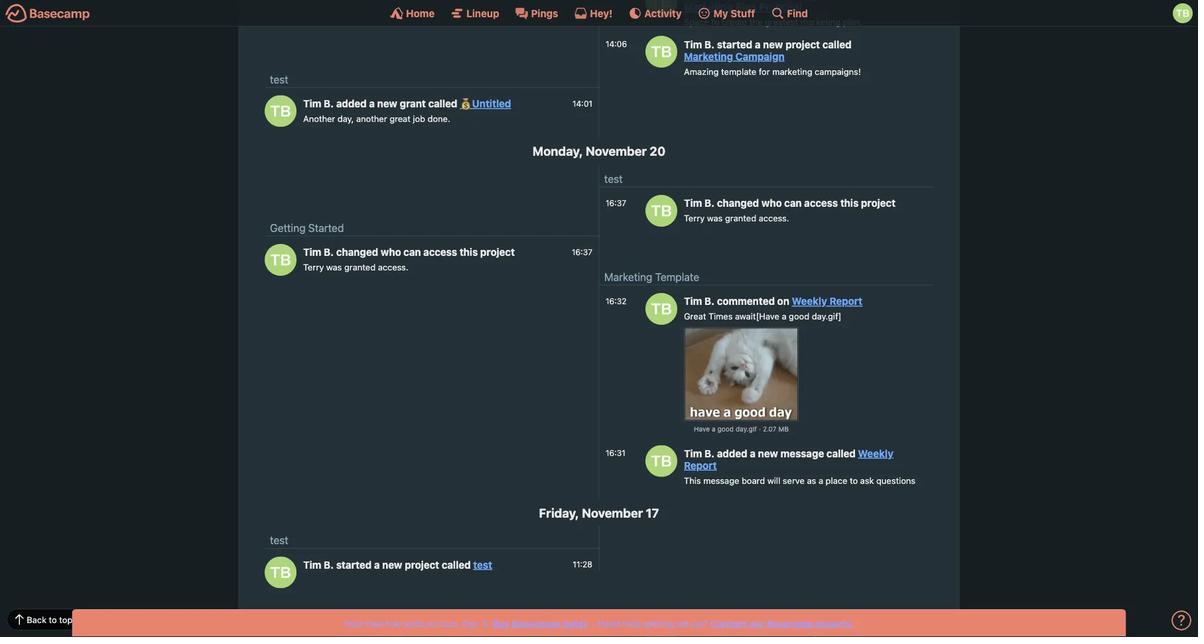 Task type: describe. For each thing, give the bounding box(es) containing it.
experts
[[817, 619, 852, 629]]

1 vertical spatial marketing
[[773, 66, 813, 76]]

set
[[677, 619, 690, 629]]

help
[[623, 619, 641, 629]]

mb
[[779, 426, 789, 433]]

called for tim b. started a new project called marketing campaign
[[823, 38, 852, 50]]

changed for test
[[717, 197, 759, 209]]

tim b. changed who can access this project for getting started
[[303, 247, 515, 258]]

space
[[684, 17, 709, 27]]

tim inside tim b. started a new project called marketing campaign
[[684, 38, 702, 50]]

3.
[[482, 619, 490, 629]]

getting
[[644, 619, 674, 629]]

great
[[390, 114, 411, 124]]

access. for getting started
[[378, 262, 409, 272]]

hey! button
[[574, 7, 613, 20]]

terry for getting started
[[303, 262, 324, 272]]

pings
[[531, 7, 558, 19]]

a for great times await[have a good day.gif]
[[782, 312, 787, 322]]

a right "have"
[[712, 426, 716, 433]]

campaigns!
[[815, 66, 861, 76]]

to for top
[[49, 615, 57, 625]]

dec
[[463, 619, 479, 629]]

a for tim b. started a new project called marketing campaign
[[755, 38, 761, 50]]

home
[[406, 7, 435, 19]]

added for tim b. added a new message called
[[717, 448, 748, 460]]

access for getting started
[[424, 247, 457, 258]]

weekly report
[[684, 448, 894, 472]]

tim b. added a new message called
[[684, 448, 858, 460]]

will
[[768, 476, 781, 486]]

0 horizontal spatial message
[[704, 476, 740, 486]]

have a good day.gif 2.07 mb
[[694, 426, 789, 433]]

friday, november 17
[[539, 506, 659, 521]]

tim b. started a new project called test
[[303, 560, 493, 571]]

a for tim b. added a new message called
[[750, 448, 756, 460]]

amazing
[[684, 66, 719, 76]]

template
[[655, 271, 700, 283]]

0 vertical spatial report
[[830, 296, 863, 307]]

marketing plan proposal
[[684, 1, 802, 13]]

activity
[[645, 7, 682, 19]]

tim b. commented on weekly report
[[684, 296, 863, 307]]

hey!
[[590, 7, 613, 19]]

tim b. started a new project called marketing campaign
[[684, 38, 852, 62]]

find button
[[771, 7, 808, 20]]

campaign
[[736, 50, 785, 62]]

marketing for marketing template
[[605, 271, 653, 283]]

called for tim b. added a new grant called 💰 untitled
[[428, 98, 458, 109]]

a for tim b. started a new project called test
[[374, 560, 380, 571]]

getting started link
[[270, 222, 344, 234]]

my stuff
[[714, 7, 755, 19]]

marketing template
[[605, 271, 700, 283]]

who for test
[[762, 197, 782, 209]]

your free trial ends on sun, dec  3. buy basecamp today • need help getting set up? contact our basecamp experts .
[[344, 619, 854, 629]]

pings button
[[515, 7, 558, 20]]

16:31
[[606, 449, 626, 458]]

great times await[have a good day.gif]
[[684, 312, 842, 322]]

free
[[366, 619, 383, 629]]

top
[[59, 615, 73, 625]]

this for test
[[841, 197, 859, 209]]

called for tim b. started a new project called test
[[442, 560, 471, 571]]

1 horizontal spatial on
[[778, 296, 790, 307]]

need
[[598, 619, 620, 629]]

started for tim b. started a new project called marketing campaign
[[717, 38, 753, 50]]

november for monday,
[[586, 144, 647, 159]]

1 horizontal spatial good
[[789, 312, 810, 322]]

1 vertical spatial on
[[428, 619, 438, 629]]

my
[[714, 7, 728, 19]]

0 vertical spatial message
[[781, 448, 824, 460]]

weekly inside weekly report
[[858, 448, 894, 460]]

great
[[684, 312, 706, 322]]

new for tim b. added a new grant called 💰 untitled
[[377, 98, 397, 109]]

was for test
[[707, 213, 723, 223]]

💰 untitled link
[[460, 98, 511, 109]]

new for tim b. started a new project called test
[[382, 560, 402, 571]]

1 basecamp from the left
[[512, 619, 560, 629]]

day.gif]
[[812, 312, 842, 322]]

day.gif
[[736, 426, 757, 433]]

this for getting started
[[460, 247, 478, 258]]

the
[[750, 17, 763, 27]]

marketing for marketing plan proposal
[[684, 1, 733, 13]]

lineup
[[467, 7, 499, 19]]

marketing inside tim b. started a new project called marketing campaign
[[684, 50, 733, 62]]

commented
[[717, 296, 775, 307]]

proposal
[[759, 1, 802, 13]]

new for tim b. added a new message called
[[758, 448, 778, 460]]

2.07
[[763, 426, 777, 433]]

stuff
[[731, 7, 755, 19]]

16:37 element for test
[[606, 198, 627, 208]]

getting
[[270, 222, 306, 234]]

home link
[[390, 7, 435, 20]]

who for getting started
[[381, 247, 401, 258]]

another
[[303, 114, 335, 124]]

find
[[787, 7, 808, 19]]

this message board will serve as a place to ask questions
[[684, 476, 916, 486]]

plan.
[[843, 17, 863, 27]]

16:37 for test
[[606, 198, 627, 208]]

board
[[742, 476, 765, 486]]

20
[[650, 144, 666, 159]]

💰
[[460, 98, 470, 109]]

14:06 element
[[606, 39, 627, 49]]

ask
[[860, 476, 874, 486]]

space to create the greatest marketing plan.
[[684, 17, 863, 27]]



Task type: locate. For each thing, give the bounding box(es) containing it.
message right "this"
[[704, 476, 740, 486]]

0 vertical spatial weekly report link
[[792, 296, 863, 307]]

sun,
[[441, 619, 460, 629]]

2 tim burton image from the top
[[646, 293, 678, 325]]

main element
[[0, 0, 1199, 27]]

report up day.gif]
[[830, 296, 863, 307]]

0 horizontal spatial who
[[381, 247, 401, 258]]

contact
[[711, 619, 747, 629]]

1 horizontal spatial can
[[785, 197, 802, 209]]

0 horizontal spatial 16:37
[[572, 248, 593, 257]]

1 vertical spatial terry was granted access.
[[303, 262, 409, 272]]

1 horizontal spatial weekly
[[858, 448, 894, 460]]

weekly up ask
[[858, 448, 894, 460]]

2 horizontal spatial to
[[850, 476, 858, 486]]

11:28 element
[[573, 561, 593, 570]]

.
[[852, 619, 854, 629]]

a right as in the right of the page
[[819, 476, 824, 486]]

done.
[[428, 114, 450, 124]]

1 vertical spatial tim b. changed who can access this project
[[303, 247, 515, 258]]

0 horizontal spatial terry
[[303, 262, 324, 272]]

0 vertical spatial on
[[778, 296, 790, 307]]

1 horizontal spatial access.
[[759, 213, 789, 223]]

16:37 element
[[606, 198, 627, 208], [572, 248, 593, 257]]

1 vertical spatial good
[[718, 426, 734, 433]]

0 vertical spatial started
[[717, 38, 753, 50]]

0 vertical spatial 16:37
[[606, 198, 627, 208]]

grant
[[400, 98, 426, 109]]

marketing template link
[[605, 271, 700, 283]]

your
[[344, 619, 364, 629]]

0 vertical spatial granted
[[725, 213, 757, 223]]

changed
[[717, 197, 759, 209], [336, 247, 378, 258]]

marketing
[[684, 1, 733, 13], [684, 50, 733, 62], [605, 271, 653, 283]]

added
[[336, 98, 367, 109], [717, 448, 748, 460]]

a up another
[[369, 98, 375, 109]]

1 horizontal spatial message
[[781, 448, 824, 460]]

1 horizontal spatial added
[[717, 448, 748, 460]]

1 vertical spatial was
[[326, 262, 342, 272]]

was for getting started
[[326, 262, 342, 272]]

1 vertical spatial marketing
[[684, 50, 733, 62]]

greatest
[[765, 17, 798, 27]]

14:01
[[573, 99, 593, 108]]

basecamp right the "buy"
[[512, 619, 560, 629]]

as
[[807, 476, 817, 486]]

0 horizontal spatial can
[[404, 247, 421, 258]]

0 vertical spatial marketing
[[801, 17, 841, 27]]

1 vertical spatial 16:37
[[572, 248, 593, 257]]

tim burton image down marketing template
[[646, 293, 678, 325]]

weekly
[[792, 296, 827, 307], [858, 448, 894, 460]]

0 vertical spatial changed
[[717, 197, 759, 209]]

trial
[[386, 619, 402, 629]]

0 vertical spatial can
[[785, 197, 802, 209]]

0 horizontal spatial started
[[336, 560, 372, 571]]

0 horizontal spatial 16:37 element
[[572, 248, 593, 257]]

1 vertical spatial can
[[404, 247, 421, 258]]

0 vertical spatial good
[[789, 312, 810, 322]]

contact our basecamp experts link
[[711, 619, 852, 629]]

17
[[646, 506, 659, 521]]

message up this message board will serve as a place to ask questions
[[781, 448, 824, 460]]

0 horizontal spatial this
[[460, 247, 478, 258]]

started up your in the bottom left of the page
[[336, 560, 372, 571]]

16:37 for getting started
[[572, 248, 593, 257]]

marketing left plan.
[[801, 17, 841, 27]]

changed for getting started
[[336, 247, 378, 258]]

have
[[694, 426, 710, 433]]

ends
[[404, 619, 425, 629]]

1 vertical spatial tim burton image
[[646, 293, 678, 325]]

await[have
[[735, 312, 780, 322]]

14:01 element
[[573, 99, 593, 108]]

another day, another great job done.
[[303, 114, 450, 124]]

new up another day, another great job done.
[[377, 98, 397, 109]]

report inside weekly report
[[684, 460, 717, 472]]

tim burton image left space
[[646, 0, 678, 18]]

weekly report link for tim b. added a new message called
[[684, 448, 894, 472]]

1 vertical spatial granted
[[344, 262, 376, 272]]

to left top
[[49, 615, 57, 625]]

11:28
[[573, 561, 593, 570]]

terry up "template"
[[684, 213, 705, 223]]

weekly report link up serve
[[684, 448, 894, 472]]

0 vertical spatial terry
[[684, 213, 705, 223]]

0 horizontal spatial weekly
[[792, 296, 827, 307]]

who
[[762, 197, 782, 209], [381, 247, 401, 258]]

to
[[712, 17, 720, 27], [850, 476, 858, 486], [49, 615, 57, 625]]

granted
[[725, 213, 757, 223], [344, 262, 376, 272]]

1 horizontal spatial granted
[[725, 213, 757, 223]]

16:32
[[606, 297, 627, 306]]

back
[[27, 615, 46, 625]]

14:06
[[606, 39, 627, 49]]

1 horizontal spatial started
[[717, 38, 753, 50]]

weekly report link for tim b. commented on
[[792, 296, 863, 307]]

added up day,
[[336, 98, 367, 109]]

can for test
[[785, 197, 802, 209]]

1 horizontal spatial basecamp
[[767, 619, 814, 629]]

on
[[778, 296, 790, 307], [428, 619, 438, 629]]

a up free
[[374, 560, 380, 571]]

0 vertical spatial november
[[586, 144, 647, 159]]

november for friday,
[[582, 506, 643, 521]]

on up great times await[have a good day.gif]
[[778, 296, 790, 307]]

0 vertical spatial this
[[841, 197, 859, 209]]

0 horizontal spatial access.
[[378, 262, 409, 272]]

0 vertical spatial tim burton image
[[646, 0, 678, 18]]

terry was granted access. for test
[[684, 213, 789, 223]]

called for tim b. added a new message called
[[827, 448, 856, 460]]

access. for test
[[759, 213, 789, 223]]

monday, november 20
[[533, 144, 666, 159]]

b. inside tim b. started a new project called marketing campaign
[[705, 38, 715, 50]]

good left day.gif
[[718, 426, 734, 433]]

0 horizontal spatial added
[[336, 98, 367, 109]]

16:31 element
[[606, 449, 626, 458]]

•
[[591, 619, 595, 629]]

place
[[826, 476, 848, 486]]

my stuff button
[[698, 7, 755, 20]]

0 vertical spatial terry was granted access.
[[684, 213, 789, 223]]

0 horizontal spatial was
[[326, 262, 342, 272]]

new down 2.07
[[758, 448, 778, 460]]

1 vertical spatial terry
[[303, 262, 324, 272]]

marketing plan proposal link
[[684, 1, 802, 13]]

0 horizontal spatial terry was granted access.
[[303, 262, 409, 272]]

0 vertical spatial weekly
[[792, 296, 827, 307]]

tim b. changed who can access this project for test
[[684, 197, 896, 209]]

0 vertical spatial added
[[336, 98, 367, 109]]

0 horizontal spatial granted
[[344, 262, 376, 272]]

message
[[781, 448, 824, 460], [704, 476, 740, 486]]

new up campaign
[[763, 38, 783, 50]]

0 horizontal spatial report
[[684, 460, 717, 472]]

to left ask
[[850, 476, 858, 486]]

weekly up day.gif]
[[792, 296, 827, 307]]

1 vertical spatial who
[[381, 247, 401, 258]]

tim burton image
[[646, 0, 678, 18], [646, 293, 678, 325]]

1 vertical spatial started
[[336, 560, 372, 571]]

called up sun,
[[442, 560, 471, 571]]

times
[[709, 312, 733, 322]]

was
[[707, 213, 723, 223], [326, 262, 342, 272]]

started for tim b. started a new project called test
[[336, 560, 372, 571]]

1 vertical spatial report
[[684, 460, 717, 472]]

a down tim b. commented on weekly report
[[782, 312, 787, 322]]

0 horizontal spatial on
[[428, 619, 438, 629]]

0 vertical spatial marketing
[[684, 1, 733, 13]]

terry down getting started
[[303, 262, 324, 272]]

to right space
[[712, 17, 720, 27]]

1 horizontal spatial terry was granted access.
[[684, 213, 789, 223]]

create
[[722, 17, 747, 27]]

1 vertical spatial this
[[460, 247, 478, 258]]

getting started
[[270, 222, 344, 234]]

called
[[823, 38, 852, 50], [428, 98, 458, 109], [827, 448, 856, 460], [442, 560, 471, 571]]

16:32 element
[[606, 297, 627, 306]]

granted for getting started
[[344, 262, 376, 272]]

started up marketing campaign link
[[717, 38, 753, 50]]

can for getting started
[[404, 247, 421, 258]]

to for create
[[712, 17, 720, 27]]

friday,
[[539, 506, 579, 521]]

1 vertical spatial weekly report link
[[684, 448, 894, 472]]

for
[[759, 66, 770, 76]]

0 vertical spatial who
[[762, 197, 782, 209]]

granted for test
[[725, 213, 757, 223]]

good
[[789, 312, 810, 322], [718, 426, 734, 433]]

questions
[[877, 476, 916, 486]]

activity link
[[629, 7, 682, 20]]

new up trial
[[382, 560, 402, 571]]

2 vertical spatial to
[[49, 615, 57, 625]]

terry for test
[[684, 213, 705, 223]]

called up done. at the top left of page
[[428, 98, 458, 109]]

1 vertical spatial access
[[424, 247, 457, 258]]

a up campaign
[[755, 38, 761, 50]]

back to top
[[27, 615, 73, 625]]

another
[[356, 114, 387, 124]]

added for tim b. added a new grant called 💰 untitled
[[336, 98, 367, 109]]

new for tim b. started a new project called marketing campaign
[[763, 38, 783, 50]]

called inside tim b. started a new project called marketing campaign
[[823, 38, 852, 50]]

1 horizontal spatial terry
[[684, 213, 705, 223]]

new
[[763, 38, 783, 50], [377, 98, 397, 109], [758, 448, 778, 460], [382, 560, 402, 571]]

0 horizontal spatial access
[[424, 247, 457, 258]]

marketing
[[801, 17, 841, 27], [773, 66, 813, 76]]

1 horizontal spatial 16:37
[[606, 198, 627, 208]]

basecamp right "our"
[[767, 619, 814, 629]]

to inside button
[[49, 615, 57, 625]]

a down day.gif
[[750, 448, 756, 460]]

1 horizontal spatial who
[[762, 197, 782, 209]]

started inside tim b. started a new project called marketing campaign
[[717, 38, 753, 50]]

marketing up amazing
[[684, 50, 733, 62]]

a inside tim b. started a new project called marketing campaign
[[755, 38, 761, 50]]

lineup link
[[451, 7, 499, 20]]

1 vertical spatial changed
[[336, 247, 378, 258]]

1 vertical spatial access.
[[378, 262, 409, 272]]

0 horizontal spatial changed
[[336, 247, 378, 258]]

project
[[786, 38, 820, 50], [861, 197, 896, 209], [480, 247, 515, 258], [405, 560, 439, 571]]

job
[[413, 114, 425, 124]]

started
[[717, 38, 753, 50], [336, 560, 372, 571]]

called up place
[[827, 448, 856, 460]]

1 vertical spatial added
[[717, 448, 748, 460]]

plan
[[736, 1, 757, 13]]

project inside tim b. started a new project called marketing campaign
[[786, 38, 820, 50]]

1 horizontal spatial tim b. changed who can access this project
[[684, 197, 896, 209]]

buy basecamp today link
[[493, 619, 588, 629]]

0 horizontal spatial tim b. changed who can access this project
[[303, 247, 515, 258]]

good left day.gif]
[[789, 312, 810, 322]]

our
[[749, 619, 765, 629]]

0 horizontal spatial basecamp
[[512, 619, 560, 629]]

called up campaigns!
[[823, 38, 852, 50]]

november left 17 at the right of page
[[582, 506, 643, 521]]

1 vertical spatial to
[[850, 476, 858, 486]]

2 vertical spatial marketing
[[605, 271, 653, 283]]

0 horizontal spatial good
[[718, 426, 734, 433]]

weekly report link
[[792, 296, 863, 307], [684, 448, 894, 472]]

on left sun,
[[428, 619, 438, 629]]

untitled
[[472, 98, 511, 109]]

access for test
[[804, 197, 838, 209]]

1 vertical spatial 16:37 element
[[572, 248, 593, 257]]

1 vertical spatial message
[[704, 476, 740, 486]]

marketing campaign link
[[684, 50, 785, 62]]

0 vertical spatial tim b. changed who can access this project
[[684, 197, 896, 209]]

a for tim b. added a new grant called 💰 untitled
[[369, 98, 375, 109]]

marketing up space
[[684, 1, 733, 13]]

16:37 element for getting started
[[572, 248, 593, 257]]

0 vertical spatial access
[[804, 197, 838, 209]]

1 horizontal spatial to
[[712, 17, 720, 27]]

weekly report link up day.gif]
[[792, 296, 863, 307]]

1 horizontal spatial 16:37 element
[[606, 198, 627, 208]]

1 vertical spatial weekly
[[858, 448, 894, 460]]

serve
[[783, 476, 805, 486]]

0 vertical spatial to
[[712, 17, 720, 27]]

new inside tim b. started a new project called marketing campaign
[[763, 38, 783, 50]]

1 horizontal spatial changed
[[717, 197, 759, 209]]

marketing up 16:32 element
[[605, 271, 653, 283]]

0 horizontal spatial to
[[49, 615, 57, 625]]

1 horizontal spatial access
[[804, 197, 838, 209]]

1 tim burton image from the top
[[646, 0, 678, 18]]

marketing right for
[[773, 66, 813, 76]]

november left 20 at the top
[[586, 144, 647, 159]]

day,
[[338, 114, 354, 124]]

0 vertical spatial was
[[707, 213, 723, 223]]

tim burton image
[[1173, 3, 1193, 23], [646, 36, 678, 68], [265, 95, 297, 127], [646, 195, 678, 227], [265, 244, 297, 276], [646, 445, 678, 477], [265, 557, 297, 589]]

1 vertical spatial november
[[582, 506, 643, 521]]

switch accounts image
[[5, 3, 90, 24]]

1 horizontal spatial report
[[830, 296, 863, 307]]

tim b. added a new grant called 💰 untitled
[[303, 98, 511, 109]]

buy
[[493, 619, 510, 629]]

b.
[[705, 38, 715, 50], [324, 98, 334, 109], [705, 197, 715, 209], [324, 247, 334, 258], [705, 296, 715, 307], [705, 448, 715, 460], [324, 560, 334, 571]]

report up "this"
[[684, 460, 717, 472]]

monday,
[[533, 144, 583, 159]]

0 vertical spatial access.
[[759, 213, 789, 223]]

up?
[[692, 619, 708, 629]]

this
[[841, 197, 859, 209], [460, 247, 478, 258]]

1 horizontal spatial was
[[707, 213, 723, 223]]

back to top button
[[7, 610, 82, 631]]

terry was granted access. for getting started
[[303, 262, 409, 272]]

1 horizontal spatial this
[[841, 197, 859, 209]]

template
[[721, 66, 757, 76]]

added down the have a good day.gif 2.07 mb
[[717, 448, 748, 460]]

access
[[804, 197, 838, 209], [424, 247, 457, 258]]

zoom have a good day.gif image
[[686, 329, 798, 420]]

2 basecamp from the left
[[767, 619, 814, 629]]

0 vertical spatial 16:37 element
[[606, 198, 627, 208]]



Task type: vqa. For each thing, say whether or not it's contained in the screenshot.
rightmost on
yes



